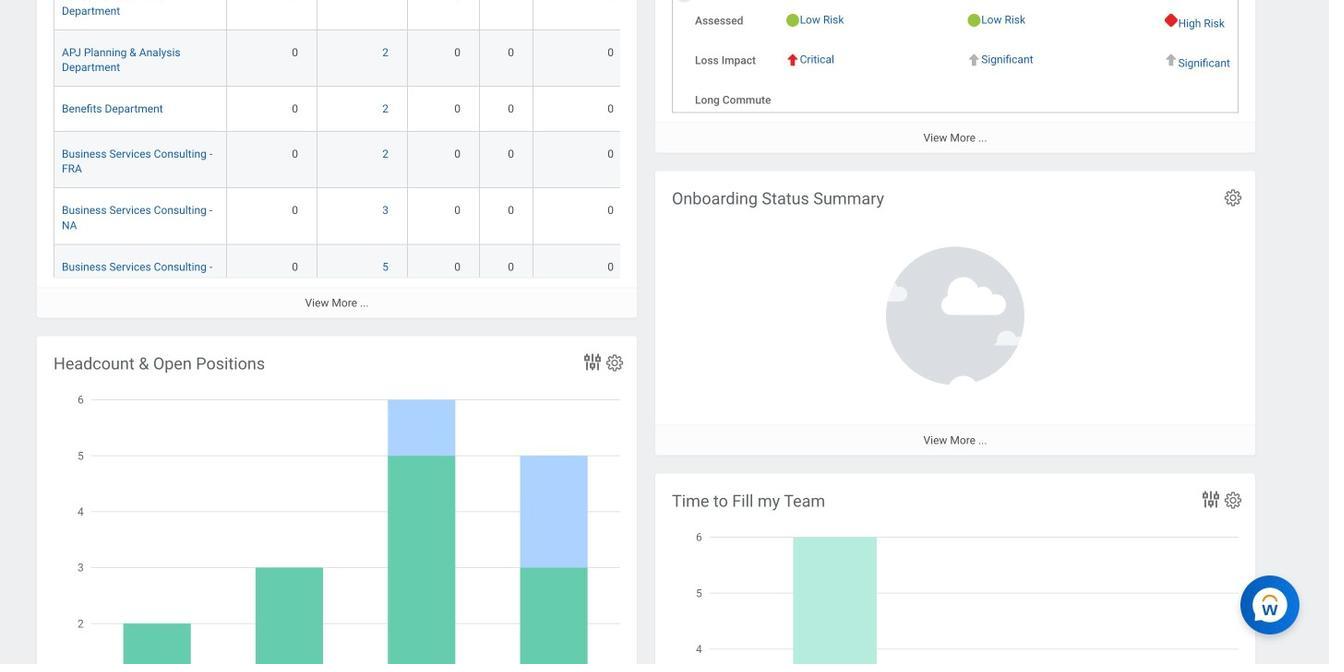 Task type: describe. For each thing, give the bounding box(es) containing it.
6 row from the top
[[54, 245, 633, 301]]

2 row from the top
[[54, 30, 633, 87]]

configure and view chart data image
[[1200, 489, 1222, 511]]

headcount & open positions element
[[37, 336, 637, 665]]

1 row from the top
[[54, 0, 633, 30]]

time to fill my team element
[[655, 474, 1255, 665]]



Task type: vqa. For each thing, say whether or not it's contained in the screenshot.
Radical
no



Task type: locate. For each thing, give the bounding box(es) containing it.
my team's retention risk element
[[655, 0, 1329, 153]]

configure headcount & open positions image
[[605, 353, 625, 373]]

configure and view chart data image
[[581, 351, 604, 373]]

collapse image
[[677, 0, 688, 5]]

5 row from the top
[[54, 189, 633, 245]]

3 row from the top
[[54, 87, 633, 132]]

cell inside headcount plan to pipeline element
[[317, 0, 408, 30]]

configure time to fill my team image
[[1223, 491, 1243, 511]]

onboarding status summary element
[[655, 171, 1255, 456]]

cell
[[317, 0, 408, 30]]

configure onboarding status summary image
[[1223, 188, 1243, 208]]

4 row from the top
[[54, 132, 633, 189]]

row
[[54, 0, 633, 30], [54, 30, 633, 87], [54, 87, 633, 132], [54, 132, 633, 189], [54, 189, 633, 245], [54, 245, 633, 301]]

headcount plan to pipeline element
[[37, 0, 637, 403]]



